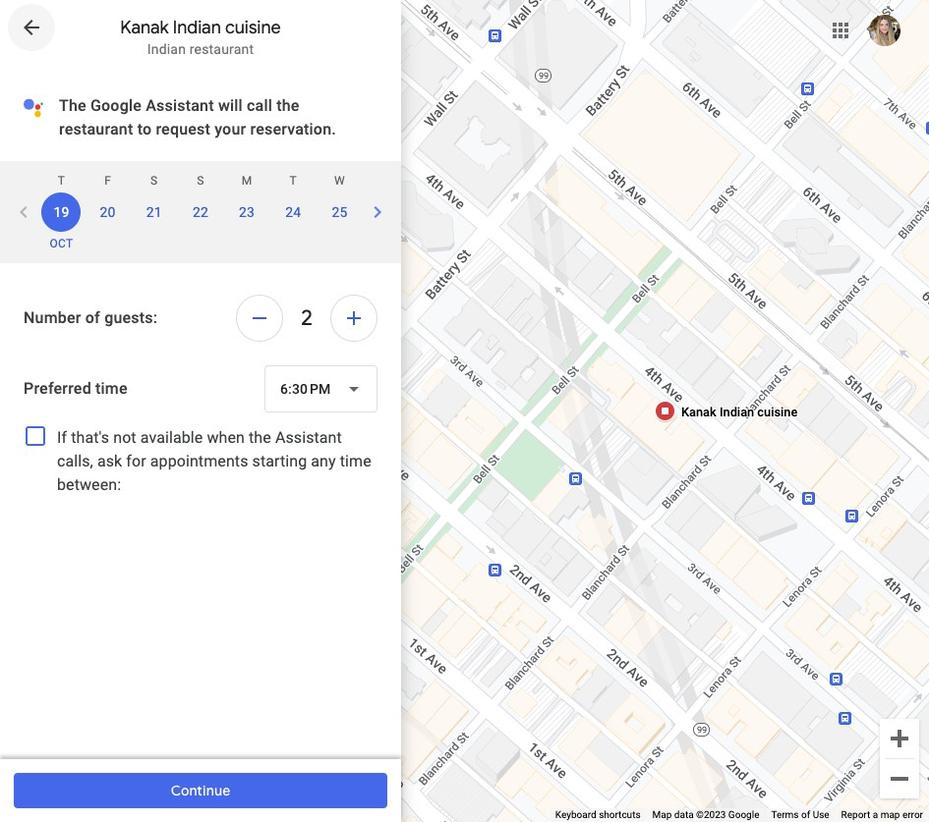 Task type: locate. For each thing, give the bounding box(es) containing it.
guests:
[[104, 309, 157, 327]]

0 horizontal spatial restaurant
[[59, 120, 133, 139]]

0 horizontal spatial assistant
[[146, 96, 214, 115]]

0 horizontal spatial google
[[90, 96, 142, 115]]

20
[[100, 205, 116, 220]]

0 vertical spatial assistant
[[146, 96, 214, 115]]

0 horizontal spatial the
[[249, 429, 271, 447]]

restaurant down kanak indian cuisine heading
[[190, 41, 254, 57]]

use
[[813, 810, 829, 821]]

the inside if that's not available when the assistant calls, ask for appointments starting any time between:
[[249, 429, 271, 447]]

2 t from the left
[[290, 174, 297, 188]]

google
[[90, 96, 142, 115], [728, 810, 759, 821]]

restaurant inside the google assistant will call the restaurant to request your reservation.
[[59, 120, 133, 139]]

the up starting
[[249, 429, 271, 447]]

time right any
[[340, 452, 371, 471]]

0 vertical spatial cuisine
[[225, 17, 281, 38]]

1 vertical spatial of
[[801, 810, 810, 821]]

cuisine inside map region
[[757, 404, 797, 419]]

1 vertical spatial kanak
[[681, 404, 716, 419]]

None checkbox
[[26, 427, 45, 446]]

1 horizontal spatial assistant
[[275, 429, 342, 447]]

1 vertical spatial restaurant
[[59, 120, 133, 139]]

preferred
[[24, 380, 91, 398]]

of for guests:
[[85, 309, 100, 327]]

kanak inside kanak indian cuisine indian restaurant
[[120, 17, 169, 38]]

google up to
[[90, 96, 142, 115]]

kanak indian cuisine
[[681, 404, 797, 419]]

1 horizontal spatial google
[[728, 810, 759, 821]]

kanak
[[120, 17, 169, 38], [681, 404, 716, 419]]

1 horizontal spatial kanak
[[681, 404, 716, 419]]

0 horizontal spatial of
[[85, 309, 100, 327]]

1 horizontal spatial of
[[801, 810, 810, 821]]

s up "21"
[[150, 174, 158, 188]]

time up not
[[95, 380, 128, 398]]

cuisine inside kanak indian cuisine indian restaurant
[[225, 17, 281, 38]]

0 vertical spatial of
[[85, 309, 100, 327]]

call
[[247, 96, 272, 115]]

data
[[674, 810, 694, 821]]

0 vertical spatial indian
[[173, 17, 221, 38]]

1 horizontal spatial the
[[276, 96, 300, 115]]

0 vertical spatial the
[[276, 96, 300, 115]]

keyboard shortcuts
[[555, 810, 641, 821]]

indian inside map region
[[719, 404, 754, 419]]

cuisine for kanak indian cuisine indian restaurant
[[225, 17, 281, 38]]

tab list containing 19
[[38, 161, 409, 264]]

1 horizontal spatial cuisine
[[757, 404, 797, 419]]

1 vertical spatial cuisine
[[757, 404, 797, 419]]

2 vertical spatial indian
[[719, 404, 754, 419]]

google inside the google assistant will call the restaurant to request your reservation.
[[90, 96, 142, 115]]

reservation.
[[250, 120, 336, 139]]

1 vertical spatial assistant
[[275, 429, 342, 447]]

1 s from the left
[[150, 174, 158, 188]]

the google assistant will call the restaurant to request your reservation.
[[59, 96, 336, 139]]

tab list
[[38, 161, 409, 264]]

assistant up request
[[146, 96, 214, 115]]

preferred time
[[24, 380, 128, 398]]

indian for kanak indian cuisine indian restaurant
[[173, 17, 221, 38]]

of left use
[[801, 810, 810, 821]]

0 horizontal spatial kanak
[[120, 17, 169, 38]]

a
[[873, 810, 878, 821]]

report
[[841, 810, 870, 821]]

2 s from the left
[[197, 174, 204, 188]]

the for when
[[249, 429, 271, 447]]

not
[[113, 429, 136, 447]]

kanak indian cuisine heading
[[0, 16, 401, 39]]

1 horizontal spatial restaurant
[[190, 41, 254, 57]]

terms
[[771, 810, 799, 821]]

0 vertical spatial restaurant
[[190, 41, 254, 57]]

24
[[285, 205, 301, 220]]

of left guests:
[[85, 309, 100, 327]]

0 vertical spatial kanak
[[120, 17, 169, 38]]

0 horizontal spatial s
[[150, 174, 158, 188]]

time inside if that's not available when the assistant calls, ask for appointments starting any time between:
[[340, 452, 371, 471]]

indian for kanak indian cuisine
[[719, 404, 754, 419]]

the inside the google assistant will call the restaurant to request your reservation.
[[276, 96, 300, 115]]

map
[[652, 810, 672, 821]]

w
[[334, 174, 345, 188]]

2
[[301, 305, 312, 331]]

s up 22
[[197, 174, 204, 188]]

kanak indian cuisine indian restaurant
[[120, 17, 281, 57]]

thursday, october 26, 2023 tab
[[363, 161, 409, 264]]

map data ©2023 google
[[652, 810, 759, 821]]

keyboard
[[555, 810, 596, 821]]

the up reservation.
[[276, 96, 300, 115]]

s
[[150, 174, 158, 188], [197, 174, 204, 188]]

cuisine
[[225, 17, 281, 38], [757, 404, 797, 419]]

t up 19
[[58, 174, 65, 188]]

1 vertical spatial time
[[340, 452, 371, 471]]

indian
[[173, 17, 221, 38], [147, 41, 186, 57], [719, 404, 754, 419]]

1 horizontal spatial time
[[340, 452, 371, 471]]

None field
[[264, 366, 378, 413]]

restaurant
[[190, 41, 254, 57], [59, 120, 133, 139]]

1 horizontal spatial s
[[197, 174, 204, 188]]

keyboard shortcuts button
[[555, 809, 641, 823]]

0 horizontal spatial cuisine
[[225, 17, 281, 38]]

the
[[276, 96, 300, 115], [249, 429, 271, 447]]

0 vertical spatial google
[[90, 96, 142, 115]]

0 horizontal spatial time
[[95, 380, 128, 398]]

of
[[85, 309, 100, 327], [801, 810, 810, 821]]

restaurant down the
[[59, 120, 133, 139]]

t
[[58, 174, 65, 188], [290, 174, 297, 188]]

calls,
[[57, 452, 93, 471]]

kanak inside map region
[[681, 404, 716, 419]]

f
[[104, 174, 111, 188]]

google right ©2023
[[728, 810, 759, 821]]

1 vertical spatial the
[[249, 429, 271, 447]]

available
[[140, 429, 203, 447]]

assistant up any
[[275, 429, 342, 447]]

1 t from the left
[[58, 174, 65, 188]]

time
[[95, 380, 128, 398], [340, 452, 371, 471]]

t up 24
[[290, 174, 297, 188]]

1 horizontal spatial t
[[290, 174, 297, 188]]

assistant
[[146, 96, 214, 115], [275, 429, 342, 447]]

0 horizontal spatial t
[[58, 174, 65, 188]]



Task type: vqa. For each thing, say whether or not it's contained in the screenshot.
Terms of Use link
yes



Task type: describe. For each thing, give the bounding box(es) containing it.
19
[[53, 205, 69, 220]]

if that's not available when the assistant calls, ask for appointments starting any time between:
[[57, 429, 371, 495]]

m
[[242, 174, 252, 188]]

for
[[126, 452, 146, 471]]

when
[[207, 429, 245, 447]]

23
[[239, 205, 255, 220]]

©2023
[[696, 810, 726, 821]]

25
[[332, 205, 348, 220]]

google account: michelle dermenjian  
(michelle.dermenjian@adept.ai) image
[[869, 15, 901, 46]]

starting
[[252, 452, 307, 471]]

continue
[[171, 783, 230, 800]]

decrease selected party size image
[[236, 295, 283, 342]]

kanak for kanak indian cuisine indian restaurant
[[120, 17, 169, 38]]

any
[[311, 452, 336, 471]]

assistant inside if that's not available when the assistant calls, ask for appointments starting any time between:
[[275, 429, 342, 447]]

terms of use
[[771, 810, 829, 821]]

request
[[156, 120, 210, 139]]

report a map error link
[[841, 810, 923, 821]]

error
[[903, 810, 923, 821]]

number
[[24, 309, 81, 327]]

t for 19
[[58, 174, 65, 188]]

1 vertical spatial google
[[728, 810, 759, 821]]

the for call
[[276, 96, 300, 115]]

restaurant inside kanak indian cuisine indian restaurant
[[190, 41, 254, 57]]

s for 21
[[150, 174, 158, 188]]

of for use
[[801, 810, 810, 821]]

that's
[[71, 429, 109, 447]]

21
[[146, 205, 162, 220]]

assistant inside the google assistant will call the restaurant to request your reservation.
[[146, 96, 214, 115]]

appointments
[[150, 452, 248, 471]]

back image
[[20, 16, 43, 39]]

22
[[193, 205, 208, 220]]

if
[[57, 429, 67, 447]]

ask
[[97, 452, 122, 471]]

oct
[[50, 237, 73, 251]]

map
[[881, 810, 900, 821]]

shortcuts
[[599, 810, 641, 821]]

the
[[59, 96, 86, 115]]

between:
[[57, 476, 121, 495]]

t for 24
[[290, 174, 297, 188]]

cuisine for kanak indian cuisine
[[757, 404, 797, 419]]

terms of use link
[[771, 810, 829, 821]]

continue button
[[14, 768, 387, 815]]

number of guests:
[[24, 309, 157, 327]]

kanak for kanak indian cuisine
[[681, 404, 716, 419]]

to
[[137, 120, 152, 139]]

s for 22
[[197, 174, 204, 188]]

increase selected party size image
[[330, 295, 378, 342]]

1 vertical spatial indian
[[147, 41, 186, 57]]

report a map error
[[841, 810, 923, 821]]

will
[[218, 96, 243, 115]]

0 vertical spatial time
[[95, 380, 128, 398]]

map region
[[371, 0, 929, 823]]

your
[[215, 120, 246, 139]]



